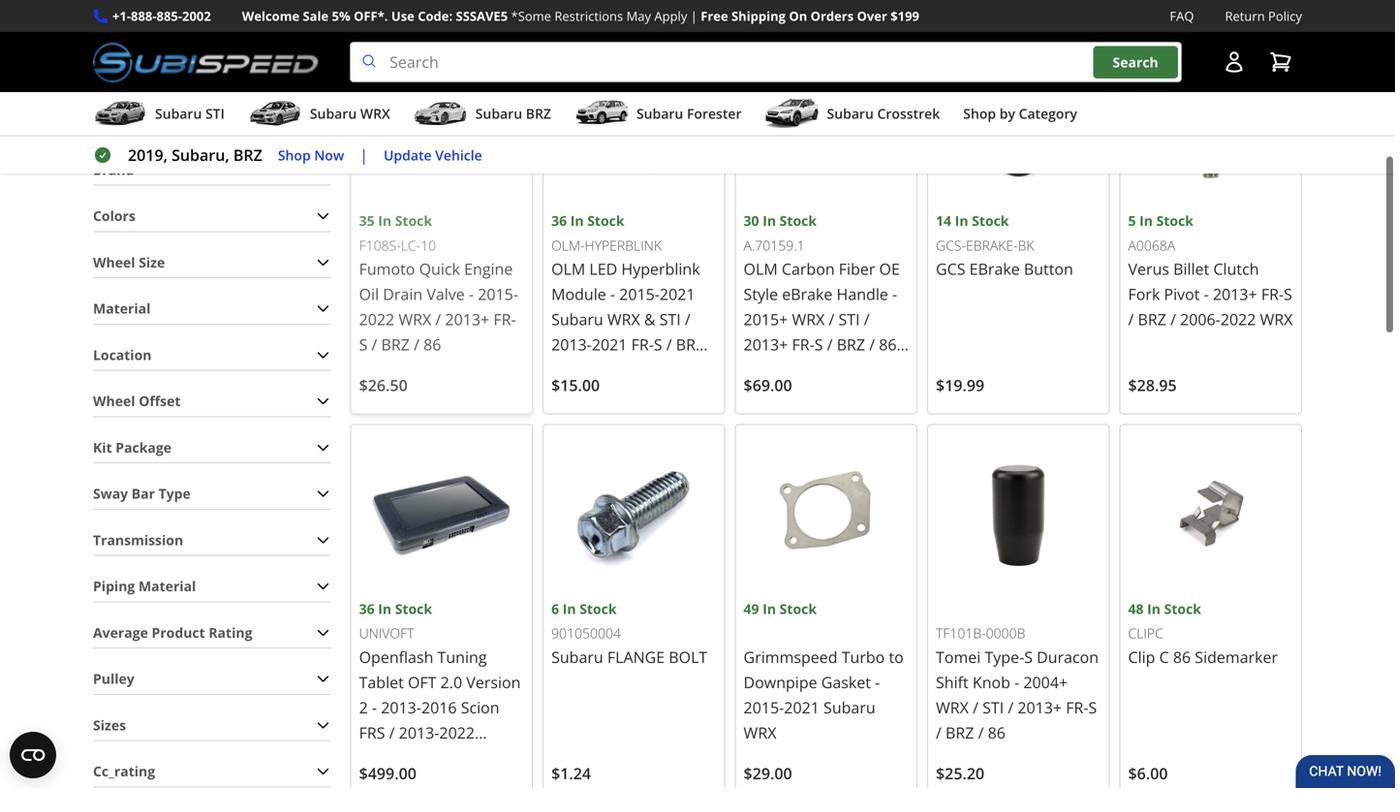 Task type: locate. For each thing, give the bounding box(es) containing it.
in inside 5 in stock a0068a verus billet clutch fork pivot - 2013+ fr-s / brz / 2006-2022 wrx
[[1140, 211, 1154, 230]]

0 horizontal spatial vehicle
[[435, 146, 483, 164]]

0 vertical spatial forester
[[687, 104, 742, 123]]

package
[[116, 438, 172, 456]]

5 in stock a0068a verus billet clutch fork pivot - 2013+ fr-s / brz / 2006-2022 wrx
[[1129, 211, 1294, 330]]

in right '30'
[[763, 211, 777, 230]]

- inside grimmspeed turbo to downpipe gasket - 2015-2021 subaru wrx
[[876, 672, 881, 693]]

tf101b-
[[936, 624, 987, 642]]

stock up a0068a
[[1157, 211, 1194, 230]]

wrx inside '35 in stock f108s-lc-10 fumoto quick engine oil drain valve - 2015- 2022 wrx / 2013+ fr- s / brz / 86'
[[399, 309, 432, 330]]

0 vertical spatial shop
[[964, 104, 997, 123]]

sti
[[206, 104, 225, 123], [839, 309, 860, 330], [983, 697, 1004, 718]]

in inside '35 in stock f108s-lc-10 fumoto quick engine oil drain valve - 2015- 2022 wrx / 2013+ fr- s / brz / 86'
[[378, 211, 392, 230]]

36 up olm-
[[552, 211, 567, 230]]

49
[[744, 600, 760, 618]]

36 up univoft
[[359, 600, 375, 618]]

update vehicle button
[[384, 144, 483, 166]]

openflash
[[359, 647, 434, 667]]

stock inside 36 in stock olm-hyperblink
[[588, 211, 625, 230]]

stock for openflash
[[395, 600, 432, 618]]

sti down handle
[[839, 309, 860, 330]]

welcome
[[242, 7, 300, 25]]

average product rating
[[93, 623, 253, 642]]

- right knob
[[1015, 672, 1020, 693]]

shop inside dropdown button
[[964, 104, 997, 123]]

reset button
[[291, 74, 331, 120]]

1 vertical spatial |
[[360, 145, 368, 165]]

in inside '48 in stock clipc clip c 86 sidemarker'
[[1148, 600, 1161, 618]]

sti down knob
[[983, 697, 1004, 718]]

forester right the 18 at the top right of page
[[789, 359, 849, 380]]

s inside '35 in stock f108s-lc-10 fumoto quick engine oil drain valve - 2015- 2022 wrx / 2013+ fr- s / brz / 86'
[[359, 334, 368, 355]]

0 vertical spatial crosstrek
[[878, 104, 941, 123]]

| left free
[[691, 7, 698, 25]]

a subaru brz thumbnail image image
[[414, 99, 468, 128]]

- inside 5 in stock a0068a verus billet clutch fork pivot - 2013+ fr-s / brz / 2006-2022 wrx
[[1205, 284, 1210, 304]]

36
[[552, 211, 567, 230], [359, 600, 375, 618]]

0 vertical spatial 36
[[552, 211, 567, 230]]

wrx up $29.00
[[744, 722, 777, 743]]

36 inside 36 in stock univoft openflash tuning tablet oft 2.0 version 2 - 2013-2016 scion frs / 2013-2022 subaru brz / toyota 86
[[359, 600, 375, 618]]

lc-
[[401, 236, 421, 254]]

0 horizontal spatial 2015-
[[478, 284, 519, 304]]

olm led hyperblink module - 2015-2021 subaru wrx & sti / 2013-2021 fr-s / brz / 86 / 2014-2018 forester / 2013-2017 crosstrek / 2012-2016 impreza / 2010-2014 outback image
[[552, 45, 717, 210]]

fr-
[[1262, 284, 1285, 304], [494, 309, 516, 330], [792, 334, 815, 355], [1067, 697, 1089, 718]]

36 inside 36 in stock olm-hyperblink
[[552, 211, 567, 230]]

fr- down 2004+
[[1067, 697, 1089, 718]]

over
[[857, 7, 888, 25]]

in up univoft
[[378, 600, 392, 618]]

return
[[1226, 7, 1266, 25]]

stock up ebrake- on the right top of the page
[[972, 211, 1010, 230]]

oft
[[408, 672, 437, 693]]

0 vertical spatial |
[[691, 7, 698, 25]]

0 horizontal spatial forester
[[687, 104, 742, 123]]

free
[[701, 7, 729, 25]]

86 down knob
[[988, 722, 1006, 743]]

in for subaru
[[563, 600, 576, 618]]

35
[[359, 211, 375, 230]]

- inside 36 in stock univoft openflash tuning tablet oft 2.0 version 2 - 2013-2016 scion frs / 2013-2022 subaru brz / toyota 86
[[372, 697, 377, 718]]

verus
[[1129, 258, 1170, 279]]

material up location
[[93, 299, 151, 318]]

stock inside 5 in stock a0068a verus billet clutch fork pivot - 2013+ fr-s / brz / 2006-2022 wrx
[[1157, 211, 1194, 230]]

1 horizontal spatial sti
[[839, 309, 860, 330]]

subaru down frs
[[359, 747, 411, 768]]

pulley button
[[93, 664, 331, 694]]

901050004
[[552, 624, 621, 642]]

stock up hyperblink
[[588, 211, 625, 230]]

1 horizontal spatial 2022
[[440, 722, 475, 743]]

30
[[744, 211, 760, 230]]

+1-888-885-2002
[[112, 7, 211, 25]]

min
[[93, 56, 118, 74]]

1 wheel from the top
[[93, 253, 135, 271]]

flange
[[608, 647, 665, 667]]

1 vertical spatial to
[[889, 647, 904, 667]]

wrx
[[360, 104, 390, 123], [399, 309, 432, 330], [792, 309, 825, 330], [1261, 309, 1294, 330], [936, 697, 969, 718], [744, 722, 777, 743]]

in for hyperblink
[[571, 211, 584, 230]]

0 horizontal spatial 36
[[359, 600, 375, 618]]

search button
[[1094, 46, 1179, 78]]

to inside grimmspeed turbo to downpipe gasket - 2015-2021 subaru wrx
[[889, 647, 904, 667]]

brz inside 5 in stock a0068a verus billet clutch fork pivot - 2013+ fr-s / brz / 2006-2022 wrx
[[1139, 309, 1167, 330]]

in right 49
[[763, 600, 777, 618]]

2013+ inside the 30 in stock a.70159.1 olm carbon fiber oe style ebrake handle - 2015+ wrx / sti / 2013+ fr-s / brz / 86 / 14-18 forester / 13-17 crosstrek
[[744, 334, 788, 355]]

downpipe
[[744, 672, 818, 693]]

olm-
[[552, 236, 585, 254]]

brz up $26.50 at the left of page
[[382, 334, 410, 355]]

vehicle
[[504, 1, 551, 20], [435, 146, 483, 164]]

kit
[[93, 438, 112, 456]]

2015- inside '35 in stock f108s-lc-10 fumoto quick engine oil drain valve - 2015- 2022 wrx / 2013+ fr- s / brz / 86'
[[478, 284, 519, 304]]

brz up 13-
[[837, 334, 866, 355]]

- right 2
[[372, 697, 377, 718]]

1 horizontal spatial forester
[[789, 359, 849, 380]]

brz right subaru,
[[234, 145, 263, 165]]

in inside the 30 in stock a.70159.1 olm carbon fiber oe style ebrake handle - 2015+ wrx / sti / 2013+ fr-s / brz / 86 / 14-18 forester / 13-17 crosstrek
[[763, 211, 777, 230]]

wheel left offset
[[93, 392, 135, 410]]

vehicle down a subaru brz thumbnail image
[[435, 146, 483, 164]]

| right now
[[360, 145, 368, 165]]

sti inside dropdown button
[[206, 104, 225, 123]]

86 right 'c'
[[1174, 647, 1192, 667]]

2013- down tablet
[[381, 697, 422, 718]]

material up average product rating
[[139, 577, 196, 595]]

2013+ inside 5 in stock a0068a verus billet clutch fork pivot - 2013+ fr-s / brz / 2006-2022 wrx
[[1214, 284, 1258, 304]]

stock for verus
[[1157, 211, 1194, 230]]

bk
[[1018, 236, 1035, 254]]

Min text field
[[93, 76, 179, 123]]

stock for subaru
[[580, 600, 617, 618]]

stock for lc-
[[395, 211, 432, 230]]

crosstrek
[[878, 104, 941, 123], [744, 384, 813, 405]]

1 vertical spatial shop
[[278, 146, 311, 164]]

2013+ inside tf101b-0000b tomei type-s duracon shift knob - 2004+ wrx / sti / 2013+ fr-s / brz / 86
[[1018, 697, 1063, 718]]

brz inside tf101b-0000b tomei type-s duracon shift knob - 2004+ wrx / sti / 2013+ fr-s / brz / 86
[[946, 722, 975, 743]]

0 horizontal spatial to
[[463, 1, 477, 20]]

1 vertical spatial sti
[[839, 309, 860, 330]]

2015-
[[478, 284, 519, 304], [744, 697, 785, 718]]

1 horizontal spatial to
[[889, 647, 904, 667]]

- down turbo at the right of page
[[876, 672, 881, 693]]

0 horizontal spatial shop
[[278, 146, 311, 164]]

86 down 'valve'
[[424, 334, 441, 355]]

brz up $25.20 in the right of the page
[[946, 722, 975, 743]]

0 vertical spatial 2015-
[[478, 284, 519, 304]]

average product rating button
[[93, 618, 331, 648]]

subaru right a subaru crosstrek thumbnail image
[[827, 104, 874, 123]]

86 inside '35 in stock f108s-lc-10 fumoto quick engine oil drain valve - 2015- 2022 wrx / 2013+ fr- s / brz / 86'
[[424, 334, 441, 355]]

stock right 49
[[780, 600, 817, 618]]

$28.95
[[1129, 375, 1178, 396]]

2013+ down 2015+
[[744, 334, 788, 355]]

fr- inside '35 in stock f108s-lc-10 fumoto quick engine oil drain valve - 2015- 2022 wrx / 2013+ fr- s / brz / 86'
[[494, 309, 516, 330]]

subaru down gasket
[[824, 697, 876, 718]]

stock up a.70159.1
[[780, 211, 817, 230]]

shop now
[[278, 146, 344, 164]]

1 vertical spatial 2013-
[[399, 722, 440, 743]]

crosstrek inside the 30 in stock a.70159.1 olm carbon fiber oe style ebrake handle - 2015+ wrx / sti / 2013+ fr-s / brz / 86 / 14-18 forester / 13-17 crosstrek
[[744, 384, 813, 405]]

size
[[139, 253, 165, 271]]

-
[[469, 284, 474, 304], [893, 284, 898, 304], [1205, 284, 1210, 304], [876, 672, 881, 693], [1015, 672, 1020, 693], [372, 697, 377, 718]]

2013+ down 'valve'
[[445, 309, 490, 330]]

stock inside the 30 in stock a.70159.1 olm carbon fiber oe style ebrake handle - 2015+ wrx / sti / 2013+ fr-s / brz / 86 / 14-18 forester / 13-17 crosstrek
[[780, 211, 817, 230]]

material
[[93, 299, 151, 318], [139, 577, 196, 595]]

to for turbo
[[889, 647, 904, 667]]

$499.00
[[359, 763, 417, 784]]

olm carbon fiber oe style ebrake handle - 2015+ wrx / sti / 2013+ fr-s / brz / 86 / 14-18 forester / 13-17 crosstrek image
[[744, 45, 909, 210]]

in right the 48
[[1148, 600, 1161, 618]]

0 vertical spatial wheel
[[93, 253, 135, 271]]

gcs-
[[936, 236, 967, 254]]

wrx down shift
[[936, 697, 969, 718]]

2022 inside 5 in stock a0068a verus billet clutch fork pivot - 2013+ fr-s / brz / 2006-2022 wrx
[[1221, 309, 1257, 330]]

1 horizontal spatial 36
[[552, 211, 567, 230]]

brz down "2016"
[[415, 747, 444, 768]]

in right "5" at the top of the page
[[1140, 211, 1154, 230]]

2013+ down 2004+
[[1018, 697, 1063, 718]]

wrx right the 2006-
[[1261, 309, 1294, 330]]

1 vertical spatial forester
[[789, 359, 849, 380]]

86 inside tf101b-0000b tomei type-s duracon shift knob - 2004+ wrx / sti / 2013+ fr-s / brz / 86
[[988, 722, 1006, 743]]

forester down search input field
[[687, 104, 742, 123]]

wrx inside dropdown button
[[360, 104, 390, 123]]

shop left now
[[278, 146, 311, 164]]

$1.24
[[552, 763, 591, 784]]

subaru inside 'dropdown button'
[[827, 104, 874, 123]]

stock inside '35 in stock f108s-lc-10 fumoto quick engine oil drain valve - 2015- 2022 wrx / 2013+ fr- s / brz / 86'
[[395, 211, 432, 230]]

knob
[[973, 672, 1011, 693]]

to
[[463, 1, 477, 20], [889, 647, 904, 667]]

a subaru crosstrek thumbnail image image
[[765, 99, 820, 128]]

return policy link
[[1226, 6, 1303, 26]]

86 inside the 30 in stock a.70159.1 olm carbon fiber oe style ebrake handle - 2015+ wrx / sti / 2013+ fr-s / brz / 86 / 14-18 forester / 13-17 crosstrek
[[879, 334, 897, 355]]

sidemarker
[[1196, 647, 1279, 667]]

1 horizontal spatial shop
[[964, 104, 997, 123]]

brand button
[[93, 155, 331, 185]]

stock right the 48
[[1165, 600, 1202, 618]]

2013- down "2016"
[[399, 722, 440, 743]]

cc_rating
[[93, 762, 155, 781]]

shop for shop now
[[278, 146, 311, 164]]

in inside 6 in stock 901050004 subaru flange bolt
[[563, 600, 576, 618]]

material button
[[93, 294, 331, 324]]

2 horizontal spatial 2022
[[1221, 309, 1257, 330]]

86 for ebrake
[[879, 334, 897, 355]]

cc_rating button
[[93, 757, 331, 787]]

button
[[1025, 258, 1074, 279]]

fr- right pivot
[[1262, 284, 1285, 304]]

wheel left size
[[93, 253, 135, 271]]

86 up 17
[[879, 334, 897, 355]]

$6.00
[[1129, 763, 1169, 784]]

in up olm-
[[571, 211, 584, 230]]

2019,
[[128, 145, 168, 165]]

shop left by on the top right of page
[[964, 104, 997, 123]]

stock up lc-
[[395, 211, 432, 230]]

fr- inside 5 in stock a0068a verus billet clutch fork pivot - 2013+ fr-s / brz / 2006-2022 wrx
[[1262, 284, 1285, 304]]

- down the 'oe'
[[893, 284, 898, 304]]

wrx inside tf101b-0000b tomei type-s duracon shift knob - 2004+ wrx / sti / 2013+ fr-s / brz / 86
[[936, 697, 969, 718]]

olm
[[744, 258, 778, 279]]

a.70159.1
[[744, 236, 805, 254]]

0 horizontal spatial crosstrek
[[744, 384, 813, 405]]

in inside 14 in stock gcs-ebrake-bk gcs ebrake button
[[956, 211, 969, 230]]

gcs
[[936, 258, 966, 279]]

in for clip
[[1148, 600, 1161, 618]]

to left my
[[463, 1, 477, 20]]

86 down frs
[[359, 773, 377, 788]]

stock for clip
[[1165, 600, 1202, 618]]

86 inside '48 in stock clipc clip c 86 sidemarker'
[[1174, 647, 1192, 667]]

oe
[[880, 258, 900, 279]]

only
[[351, 1, 381, 20]]

faq
[[1170, 7, 1195, 25]]

turbo
[[842, 647, 885, 667]]

2022 down "2016"
[[440, 722, 475, 743]]

brz down fork
[[1139, 309, 1167, 330]]

shop for shop by category
[[964, 104, 997, 123]]

2015- down downpipe
[[744, 697, 785, 718]]

2022 inside 36 in stock univoft openflash tuning tablet oft 2.0 version 2 - 2013-2016 scion frs / 2013-2022 subaru brz / toyota 86
[[440, 722, 475, 743]]

subaru down "901050004"
[[552, 647, 604, 667]]

14 in stock gcs-ebrake-bk gcs ebrake button
[[936, 211, 1074, 279]]

wrx down drain
[[399, 309, 432, 330]]

version
[[467, 672, 521, 693]]

oil
[[359, 284, 379, 304]]

restrictions
[[555, 7, 624, 25]]

in right 6
[[563, 600, 576, 618]]

fr- down the engine at the top left
[[494, 309, 516, 330]]

sway bar type
[[93, 484, 191, 503]]

2015- down the engine at the top left
[[478, 284, 519, 304]]

type-
[[985, 647, 1025, 667]]

max
[[190, 56, 218, 74]]

stock inside 14 in stock gcs-ebrake-bk gcs ebrake button
[[972, 211, 1010, 230]]

stock inside 36 in stock univoft openflash tuning tablet oft 2.0 version 2 - 2013-2016 scion frs / 2013-2022 subaru brz / toyota 86
[[395, 600, 432, 618]]

in for openflash
[[378, 600, 392, 618]]

86 inside 36 in stock univoft openflash tuning tablet oft 2.0 version 2 - 2013-2016 scion frs / 2013-2022 subaru brz / toyota 86
[[359, 773, 377, 788]]

1 vertical spatial 2015-
[[744, 697, 785, 718]]

2022 down oil
[[359, 309, 395, 330]]

piping
[[93, 577, 135, 595]]

duracon
[[1037, 647, 1099, 667]]

fr- inside tf101b-0000b tomei type-s duracon shift knob - 2004+ wrx / sti / 2013+ fr-s / brz / 86
[[1067, 697, 1089, 718]]

0 vertical spatial sti
[[206, 104, 225, 123]]

brz left the a subaru forester thumbnail image
[[526, 104, 552, 123]]

subaru up 2019, subaru, brz
[[155, 104, 202, 123]]

subaru crosstrek button
[[765, 96, 941, 135]]

subaru
[[155, 104, 202, 123], [310, 104, 357, 123], [476, 104, 523, 123], [637, 104, 684, 123], [827, 104, 874, 123], [552, 647, 604, 667], [824, 697, 876, 718], [359, 747, 411, 768]]

in for ebrake-
[[956, 211, 969, 230]]

36 for hyperblink
[[552, 211, 567, 230]]

2 wheel from the top
[[93, 392, 135, 410]]

in right 14
[[956, 211, 969, 230]]

0 vertical spatial vehicle
[[504, 1, 551, 20]]

5
[[1129, 211, 1137, 230]]

fumoto
[[359, 258, 415, 279]]

1 vertical spatial 36
[[359, 600, 375, 618]]

1 horizontal spatial crosstrek
[[878, 104, 941, 123]]

|
[[691, 7, 698, 25], [360, 145, 368, 165]]

wrx inside grimmspeed turbo to downpipe gasket - 2015-2021 subaru wrx
[[744, 722, 777, 743]]

stock up "901050004"
[[580, 600, 617, 618]]

0 vertical spatial to
[[463, 1, 477, 20]]

in right 35
[[378, 211, 392, 230]]

use
[[392, 7, 415, 25]]

return policy
[[1226, 7, 1303, 25]]

in inside 36 in stock olm-hyperblink
[[571, 211, 584, 230]]

0 horizontal spatial 2022
[[359, 309, 395, 330]]

2 vertical spatial sti
[[983, 697, 1004, 718]]

2022 down clutch
[[1221, 309, 1257, 330]]

0 horizontal spatial sti
[[206, 104, 225, 123]]

2013+ down clutch
[[1214, 284, 1258, 304]]

1 horizontal spatial |
[[691, 7, 698, 25]]

1 vertical spatial wheel
[[93, 392, 135, 410]]

- right 'valve'
[[469, 284, 474, 304]]

- right pivot
[[1205, 284, 1210, 304]]

- inside the 30 in stock a.70159.1 olm carbon fiber oe style ebrake handle - 2015+ wrx / sti / 2013+ fr-s / brz / 86 / 14-18 forester / 13-17 crosstrek
[[893, 284, 898, 304]]

stock inside '48 in stock clipc clip c 86 sidemarker'
[[1165, 600, 1202, 618]]

sti up subaru,
[[206, 104, 225, 123]]

fiber
[[839, 258, 876, 279]]

10
[[421, 236, 436, 254]]

search
[[1113, 53, 1159, 71]]

in inside 36 in stock univoft openflash tuning tablet oft 2.0 version 2 - 2013-2016 scion frs / 2013-2022 subaru brz / toyota 86
[[378, 600, 392, 618]]

$26.50
[[359, 375, 408, 396]]

subaru sti
[[155, 104, 225, 123]]

1 horizontal spatial 2015-
[[744, 697, 785, 718]]

to right turbo at the right of page
[[889, 647, 904, 667]]

compatible
[[384, 1, 460, 20]]

1 vertical spatial crosstrek
[[744, 384, 813, 405]]

in for lc-
[[378, 211, 392, 230]]

openflash tuning tablet oft 2.0 version 2 - 2013-2016 scion frs / 2013-2022 subaru brz / toyota 86 image
[[359, 433, 525, 598]]

stock for ebrake-
[[972, 211, 1010, 230]]

$199
[[891, 7, 920, 25]]

stock
[[395, 211, 432, 230], [780, 211, 817, 230], [588, 211, 625, 230], [972, 211, 1010, 230], [1157, 211, 1194, 230], [395, 600, 432, 618], [780, 600, 817, 618], [580, 600, 617, 618], [1165, 600, 1202, 618]]

stock for olm
[[780, 211, 817, 230]]

2 horizontal spatial sti
[[983, 697, 1004, 718]]

6
[[552, 600, 559, 618]]

wrx up the update
[[360, 104, 390, 123]]

stock inside 6 in stock 901050004 subaru flange bolt
[[580, 600, 617, 618]]

vehicle right my
[[504, 1, 551, 20]]

1 vertical spatial vehicle
[[435, 146, 483, 164]]

2002
[[182, 7, 211, 25]]

2.0
[[441, 672, 463, 693]]

fr- down ebrake
[[792, 334, 815, 355]]

wheel for wheel offset
[[93, 392, 135, 410]]

stock up univoft
[[395, 600, 432, 618]]

wrx down ebrake
[[792, 309, 825, 330]]



Task type: vqa. For each thing, say whether or not it's contained in the screenshot.
the right &
no



Task type: describe. For each thing, give the bounding box(es) containing it.
shop by category button
[[964, 96, 1078, 135]]

a subaru wrx thumbnail image image
[[248, 99, 302, 128]]

welcome sale 5% off*. use code: sssave5 *some restrictions may apply | free shipping on orders over $199
[[242, 7, 920, 25]]

- inside tf101b-0000b tomei type-s duracon shift knob - 2004+ wrx / sti / 2013+ fr-s / brz / 86
[[1015, 672, 1020, 693]]

ebrake-
[[967, 236, 1018, 254]]

sssave5
[[456, 7, 508, 25]]

subaru forester
[[637, 104, 742, 123]]

subaru right the a subaru forester thumbnail image
[[637, 104, 684, 123]]

forester inside dropdown button
[[687, 104, 742, 123]]

in for verus
[[1140, 211, 1154, 230]]

subaru crosstrek
[[827, 104, 941, 123]]

wheel size button
[[93, 248, 331, 277]]

location button
[[93, 340, 331, 370]]

vehicle inside button
[[435, 146, 483, 164]]

now
[[314, 146, 344, 164]]

subaru wrx
[[310, 104, 390, 123]]

forester inside the 30 in stock a.70159.1 olm carbon fiber oe style ebrake handle - 2015+ wrx / sti / 2013+ fr-s / brz / 86 / 14-18 forester / 13-17 crosstrek
[[789, 359, 849, 380]]

rating
[[209, 623, 253, 642]]

tomei type-s duracon shift knob - 2004+ wrx / sti / 2013+ fr-s / brz / 86 image
[[936, 433, 1102, 598]]

2022 inside '35 in stock f108s-lc-10 fumoto quick engine oil drain valve - 2015- 2022 wrx / 2013+ fr- s / brz / 86'
[[359, 309, 395, 330]]

888-
[[131, 7, 157, 25]]

stock for hyperblink
[[588, 211, 625, 230]]

wheel offset button
[[93, 386, 331, 416]]

billet
[[1174, 258, 1210, 279]]

30 in stock a.70159.1 olm carbon fiber oe style ebrake handle - 2015+ wrx / sti / 2013+ fr-s / brz / 86 / 14-18 forester / 13-17 crosstrek
[[744, 211, 907, 405]]

14
[[936, 211, 952, 230]]

verus billet clutch fork pivot - 2013+ fr-s / brz / 2006-2022 wrx image
[[1129, 45, 1294, 210]]

crosstrek inside subaru crosstrek 'dropdown button'
[[878, 104, 941, 123]]

a subaru sti thumbnail image image
[[93, 99, 147, 128]]

pulley
[[93, 670, 135, 688]]

17
[[885, 359, 903, 380]]

s inside the 30 in stock a.70159.1 olm carbon fiber oe style ebrake handle - 2015+ wrx / sti / 2013+ fr-s / brz / 86 / 14-18 forester / 13-17 crosstrek
[[815, 334, 824, 355]]

18
[[767, 359, 785, 380]]

pivot
[[1165, 284, 1201, 304]]

gasket
[[822, 672, 872, 693]]

on
[[789, 7, 808, 25]]

only compatible to my vehicle
[[351, 1, 551, 20]]

subaru up now
[[310, 104, 357, 123]]

6 in stock 901050004 subaru flange bolt
[[552, 600, 708, 667]]

sizes button
[[93, 710, 331, 740]]

piping material
[[93, 577, 196, 595]]

toyota
[[457, 747, 507, 768]]

1 horizontal spatial vehicle
[[504, 1, 551, 20]]

36 for openflash
[[359, 600, 375, 618]]

shift
[[936, 672, 969, 693]]

subaru inside 6 in stock 901050004 subaru flange bolt
[[552, 647, 604, 667]]

scion
[[461, 697, 500, 718]]

2013+ inside '35 in stock f108s-lc-10 fumoto quick engine oil drain valve - 2015- 2022 wrx / 2013+ fr- s / brz / 86'
[[445, 309, 490, 330]]

transmission
[[93, 531, 183, 549]]

0 vertical spatial 2013-
[[381, 697, 422, 718]]

search input field
[[350, 42, 1183, 83]]

in for olm
[[763, 211, 777, 230]]

maximum slider
[[312, 25, 331, 45]]

14-
[[744, 359, 767, 380]]

handle
[[837, 284, 889, 304]]

0 horizontal spatial |
[[360, 145, 368, 165]]

carbon
[[782, 258, 835, 279]]

subaru flange bolt image
[[552, 433, 717, 598]]

colors button
[[93, 201, 331, 231]]

wheel for wheel size
[[93, 253, 135, 271]]

category
[[1019, 104, 1078, 123]]

86 for oil
[[424, 334, 441, 355]]

+1-888-885-2002 link
[[112, 6, 211, 26]]

quick
[[419, 258, 460, 279]]

brz inside '35 in stock f108s-lc-10 fumoto quick engine oil drain valve - 2015- 2022 wrx / 2013+ fr- s / brz / 86'
[[382, 334, 410, 355]]

to for compatible
[[463, 1, 477, 20]]

subaru right a subaru brz thumbnail image
[[476, 104, 523, 123]]

gcs ebrake button image
[[936, 45, 1102, 210]]

brz inside the 30 in stock a.70159.1 olm carbon fiber oe style ebrake handle - 2015+ wrx / sti / 2013+ fr-s / brz / 86 / 14-18 forester / 13-17 crosstrek
[[837, 334, 866, 355]]

- inside '35 in stock f108s-lc-10 fumoto quick engine oil drain valve - 2015- 2022 wrx / 2013+ fr- s / brz / 86'
[[469, 284, 474, 304]]

clip c 86 sidemarker image
[[1129, 433, 1294, 598]]

subaru inside 36 in stock univoft openflash tuning tablet oft 2.0 version 2 - 2013-2016 scion frs / 2013-2022 subaru brz / toyota 86
[[359, 747, 411, 768]]

open widget image
[[10, 732, 56, 778]]

0000b
[[987, 624, 1026, 642]]

$25.20
[[936, 763, 985, 784]]

fumoto quick engine oil drain valve - 2015-2022 wrx / 2013+ fr-s / brz / 86 image
[[359, 45, 525, 210]]

0 vertical spatial material
[[93, 299, 151, 318]]

shop now link
[[278, 144, 344, 166]]

2016
[[422, 697, 457, 718]]

s inside 5 in stock a0068a verus billet clutch fork pivot - 2013+ fr-s / brz / 2006-2022 wrx
[[1285, 284, 1293, 304]]

minimum slider
[[93, 25, 112, 45]]

brz inside 36 in stock univoft openflash tuning tablet oft 2.0 version 2 - 2013-2016 scion frs / 2013-2022 subaru brz / toyota 86
[[415, 747, 444, 768]]

86 for version
[[359, 773, 377, 788]]

button image
[[1223, 51, 1247, 74]]

48
[[1129, 600, 1144, 618]]

f108s-
[[359, 236, 401, 254]]

frs
[[359, 722, 385, 743]]

c
[[1160, 647, 1170, 667]]

$19.99
[[936, 375, 985, 396]]

885-
[[157, 7, 182, 25]]

fr- inside the 30 in stock a.70159.1 olm carbon fiber oe style ebrake handle - 2015+ wrx / sti / 2013+ fr-s / brz / 86 / 14-18 forester / 13-17 crosstrek
[[792, 334, 815, 355]]

clipc
[[1129, 624, 1164, 642]]

subaru sti button
[[93, 96, 225, 135]]

subispeed logo image
[[93, 42, 319, 83]]

subaru wrx button
[[248, 96, 390, 135]]

policy
[[1269, 7, 1303, 25]]

wrx inside the 30 in stock a.70159.1 olm carbon fiber oe style ebrake handle - 2015+ wrx / sti / 2013+ fr-s / brz / 86 / 14-18 forester / 13-17 crosstrek
[[792, 309, 825, 330]]

my
[[480, 1, 500, 20]]

Max text field
[[190, 76, 276, 123]]

a subaru forester thumbnail image image
[[575, 99, 629, 128]]

*some
[[511, 7, 552, 25]]

subaru inside grimmspeed turbo to downpipe gasket - 2015-2021 subaru wrx
[[824, 697, 876, 718]]

ebrake
[[783, 284, 833, 304]]

brz inside dropdown button
[[526, 104, 552, 123]]

kit package button
[[93, 433, 331, 463]]

sti inside the 30 in stock a.70159.1 olm carbon fiber oe style ebrake handle - 2015+ wrx / sti / 2013+ fr-s / brz / 86 / 14-18 forester / 13-17 crosstrek
[[839, 309, 860, 330]]

update
[[384, 146, 432, 164]]

13-
[[863, 359, 885, 380]]

ebrake
[[970, 258, 1021, 279]]

2015- inside grimmspeed turbo to downpipe gasket - 2015-2021 subaru wrx
[[744, 697, 785, 718]]

tablet
[[359, 672, 404, 693]]

kit package
[[93, 438, 172, 456]]

tf101b-0000b tomei type-s duracon shift knob - 2004+ wrx / sti / 2013+ fr-s / brz / 86
[[936, 624, 1099, 743]]

style
[[744, 284, 779, 304]]

sti inside tf101b-0000b tomei type-s duracon shift knob - 2004+ wrx / sti / 2013+ fr-s / brz / 86
[[983, 697, 1004, 718]]

grimmspeed turbo to downpipe gasket - 2015-2021 subaru wrx image
[[744, 433, 909, 598]]

sway bar type button
[[93, 479, 331, 509]]

grimmspeed turbo to downpipe gasket - 2015-2021 subaru wrx
[[744, 647, 904, 743]]

wrx inside 5 in stock a0068a verus billet clutch fork pivot - 2013+ fr-s / brz / 2006-2022 wrx
[[1261, 309, 1294, 330]]

reset
[[291, 86, 331, 107]]

fork
[[1129, 284, 1161, 304]]

$69.00
[[744, 375, 793, 396]]

subaru brz
[[476, 104, 552, 123]]

1 vertical spatial material
[[139, 577, 196, 595]]

grimmspeed
[[744, 647, 838, 667]]



